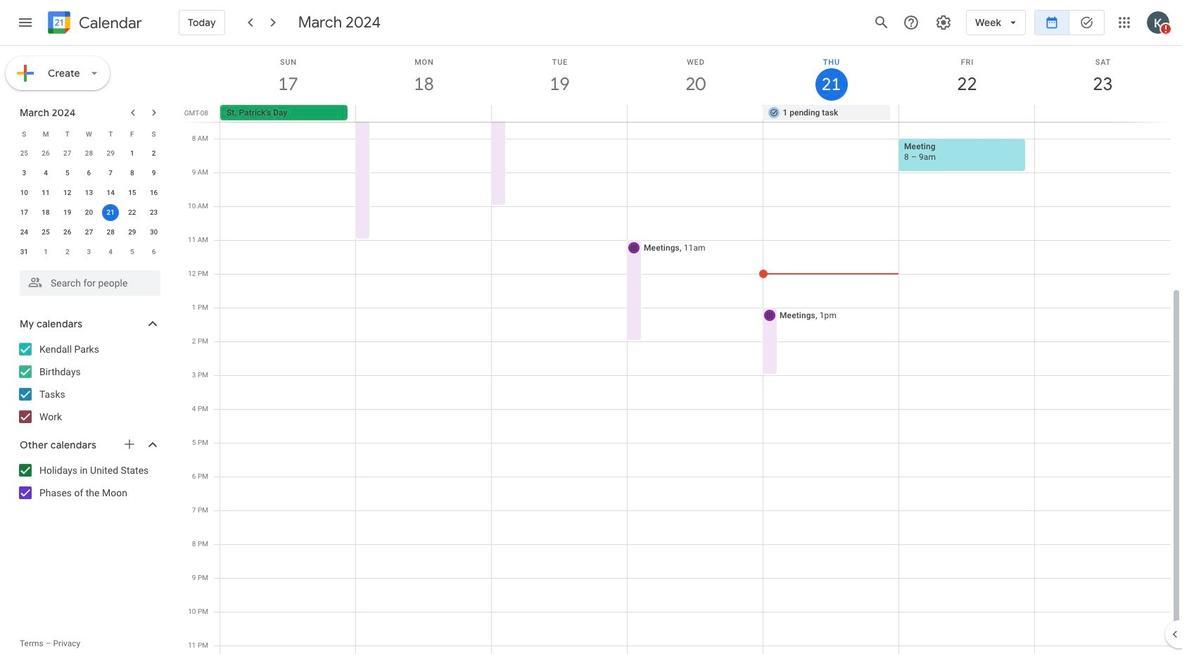 Task type: describe. For each thing, give the bounding box(es) containing it.
26 element
[[59, 224, 76, 241]]

18 element
[[37, 204, 54, 221]]

14 element
[[102, 184, 119, 201]]

20 element
[[81, 204, 97, 221]]

other calendars list
[[3, 459, 175, 504]]

19 element
[[59, 204, 76, 221]]

21, today element
[[102, 204, 119, 221]]

february 28 element
[[81, 145, 97, 162]]

29 element
[[124, 224, 141, 241]]

my calendars list
[[3, 338, 175, 428]]

12 element
[[59, 184, 76, 201]]

april 6 element
[[145, 244, 162, 261]]

february 25 element
[[16, 145, 33, 162]]

heading inside calendar element
[[76, 14, 142, 31]]

3 element
[[16, 165, 33, 182]]

31 element
[[16, 244, 33, 261]]

10 element
[[16, 184, 33, 201]]

settings menu image
[[936, 14, 953, 31]]

11 element
[[37, 184, 54, 201]]

april 4 element
[[102, 244, 119, 261]]

8 element
[[124, 165, 141, 182]]

add other calendars image
[[123, 437, 137, 451]]

april 2 element
[[59, 244, 76, 261]]

february 26 element
[[37, 145, 54, 162]]

27 element
[[81, 224, 97, 241]]



Task type: vqa. For each thing, say whether or not it's contained in the screenshot.
October to the middle
no



Task type: locate. For each thing, give the bounding box(es) containing it.
9 element
[[145, 165, 162, 182]]

heading
[[76, 14, 142, 31]]

Search for people text field
[[28, 270, 152, 296]]

february 29 element
[[102, 145, 119, 162]]

cell
[[356, 105, 492, 122], [492, 105, 628, 122], [628, 105, 764, 122], [899, 105, 1035, 122], [1035, 105, 1171, 122], [100, 203, 121, 222]]

april 3 element
[[81, 244, 97, 261]]

april 5 element
[[124, 244, 141, 261]]

5 element
[[59, 165, 76, 182]]

16 element
[[145, 184, 162, 201]]

7 element
[[102, 165, 119, 182]]

None search field
[[0, 265, 175, 296]]

15 element
[[124, 184, 141, 201]]

24 element
[[16, 224, 33, 241]]

25 element
[[37, 224, 54, 241]]

22 element
[[124, 204, 141, 221]]

row
[[214, 105, 1183, 122], [13, 124, 165, 144], [13, 144, 165, 163], [13, 163, 165, 183], [13, 183, 165, 203], [13, 203, 165, 222], [13, 222, 165, 242], [13, 242, 165, 262]]

grid
[[180, 46, 1183, 654]]

february 27 element
[[59, 145, 76, 162]]

17 element
[[16, 204, 33, 221]]

23 element
[[145, 204, 162, 221]]

calendar element
[[45, 8, 142, 39]]

row group
[[13, 144, 165, 262]]

main drawer image
[[17, 14, 34, 31]]

1 element
[[124, 145, 141, 162]]

cell inside march 2024 'grid'
[[100, 203, 121, 222]]

6 element
[[81, 165, 97, 182]]

13 element
[[81, 184, 97, 201]]

4 element
[[37, 165, 54, 182]]

april 1 element
[[37, 244, 54, 261]]

2 element
[[145, 145, 162, 162]]

30 element
[[145, 224, 162, 241]]

28 element
[[102, 224, 119, 241]]

march 2024 grid
[[13, 124, 165, 262]]



